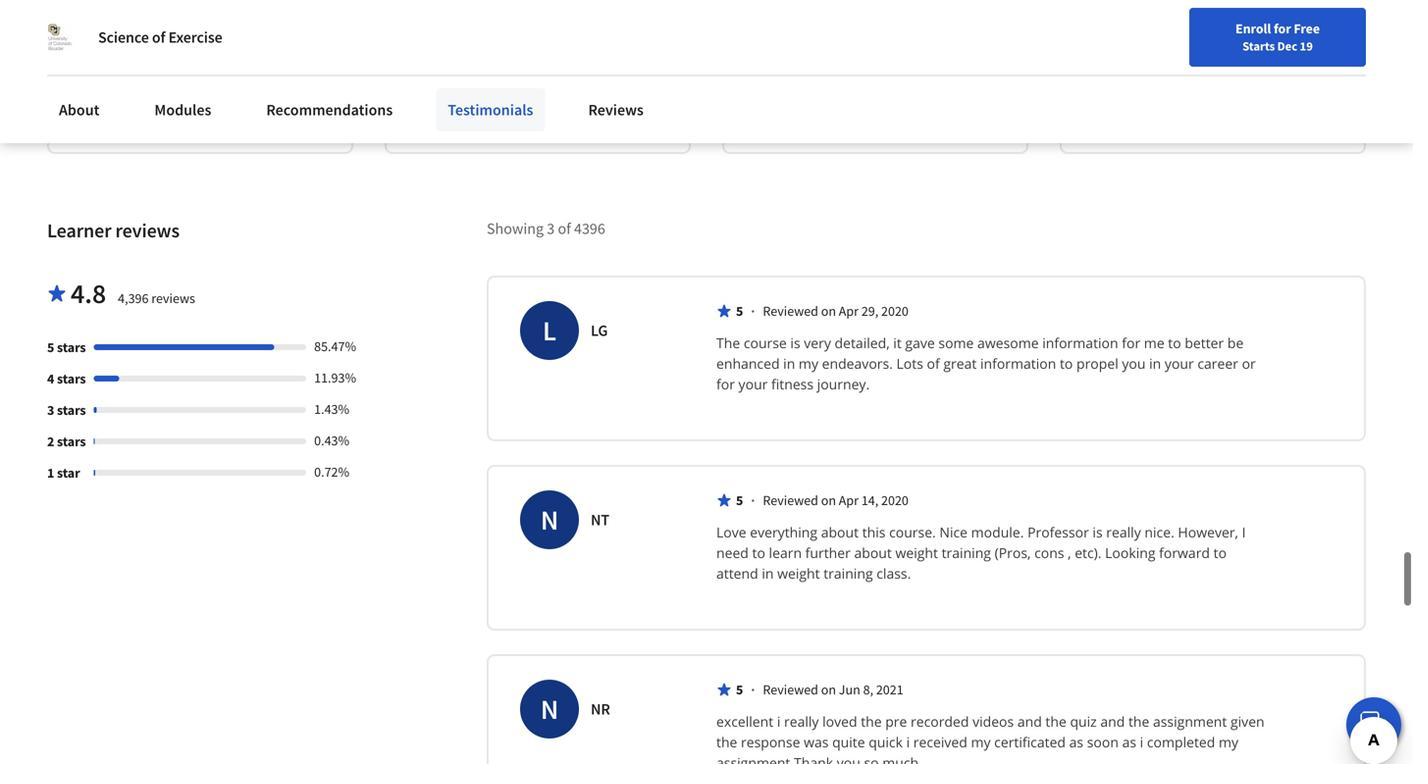 Task type: locate. For each thing, give the bounding box(es) containing it.
detailed,
[[835, 334, 890, 352]]

1 vertical spatial is
[[790, 334, 801, 352]]

1 vertical spatial coursera
[[1078, 91, 1136, 111]]

None search field
[[280, 52, 604, 91]]

stars up 4 stars
[[57, 338, 86, 356]]

0 vertical spatial so
[[1161, 68, 1176, 87]]

0 vertical spatial for
[[1274, 20, 1291, 37]]

1 horizontal spatial an
[[591, 68, 607, 87]]

0 vertical spatial reviewed
[[763, 302, 818, 320]]

0 horizontal spatial better
[[1185, 334, 1224, 352]]

0 horizontal spatial at
[[243, 44, 256, 64]]

weight down course.
[[896, 544, 938, 562]]

my up one
[[977, 44, 997, 64]]

0 vertical spatial information
[[1043, 334, 1118, 352]]

stars for 2 stars
[[57, 433, 86, 450]]

stars for 5 stars
[[57, 338, 86, 356]]

the course is very detailed, it gave some awesome information for me to better be enhanced in my endeavors. lots of great information to propel you in your career or for your fitness journey.
[[716, 334, 1260, 393]]

starts
[[1243, 38, 1275, 54]]

courses up the work."
[[521, 68, 571, 87]]

1 vertical spatial n
[[541, 692, 559, 727]]

1 horizontal spatial at
[[483, 91, 496, 111]]

1.43%
[[314, 400, 349, 418]]

2020 right the 29,
[[881, 302, 909, 320]]

information up propel
[[1043, 334, 1118, 352]]

showing 3 of 4396
[[487, 219, 605, 238]]

training down further
[[824, 564, 873, 583]]

the left pre
[[861, 712, 882, 731]]

so right it's
[[1161, 68, 1176, 87]]

0 horizontal spatial for
[[716, 375, 735, 393]]

"i directly applied the concepts and skills i learned from my courses to an exciting new project at work."
[[402, 44, 669, 111]]

better inside the course is very detailed, it gave some awesome information for me to better be enhanced in my endeavors. lots of great information to propel you in your career or for your fitness journey.
[[1185, 334, 1224, 352]]

1 vertical spatial 3
[[47, 401, 54, 419]]

1 horizontal spatial you
[[1122, 354, 1146, 373]]

need up doesn't
[[794, 44, 827, 64]]

1 vertical spatial weight
[[777, 564, 820, 583]]

learn down everything
[[769, 544, 802, 562]]

my inside "i directly applied the concepts and skills i learned from my courses to an exciting new project at work."
[[497, 68, 518, 87]]

0 vertical spatial weight
[[896, 544, 938, 562]]

about down the 'this'
[[854, 544, 892, 562]]

me
[[1185, 91, 1206, 111], [1144, 334, 1165, 352]]

0.72%
[[314, 463, 349, 481]]

0 horizontal spatial assignment
[[716, 754, 790, 765]]

stars up 2 stars
[[57, 401, 86, 419]]

n for nt
[[541, 503, 559, 537]]

1 horizontal spatial learn
[[769, 544, 802, 562]]

this
[[862, 523, 886, 542]]

"learning
[[1078, 44, 1142, 64]]

reviewed for nr
[[763, 681, 818, 699]]

lots
[[897, 354, 923, 373]]

english button
[[1058, 39, 1176, 103]]

0 vertical spatial need
[[794, 44, 827, 64]]

1 apr from the top
[[839, 302, 859, 320]]

0 vertical spatial you
[[1122, 354, 1146, 373]]

courses
[[190, 44, 240, 64], [830, 44, 881, 64], [521, 68, 571, 87]]

0 horizontal spatial me
[[1144, 334, 1165, 352]]

0 vertical spatial me
[[1185, 91, 1206, 111]]

need inside love everything about this course. nice module. professor is really nice. however, i need to learn further about weight training (pros, cons , etc). looking forward to attend in weight training class.
[[716, 544, 749, 562]]

own
[[283, 44, 311, 64]]

about up further
[[821, 523, 859, 542]]

courses up offer,
[[830, 44, 881, 64]]

on left jun
[[821, 681, 836, 699]]

1 horizontal spatial training
[[942, 544, 991, 562]]

1 horizontal spatial need
[[794, 44, 827, 64]]

1 horizontal spatial me
[[1185, 91, 1206, 111]]

1 horizontal spatial it
[[893, 334, 902, 352]]

0 vertical spatial be
[[90, 44, 107, 64]]

learn inside love everything about this course. nice module. professor is really nice. however, i need to learn further about weight training (pros, cons , etc). looking forward to attend in weight training class.
[[769, 544, 802, 562]]

0 vertical spatial reviews
[[115, 218, 180, 243]]

1 vertical spatial for
[[1122, 334, 1141, 352]]

really inside excellent i really loved the pre recorded videos and the quiz and the assignment given the response was quite quick i received my certificated as soon as i completed my assignment thank you so much
[[784, 712, 819, 731]]

,
[[1068, 544, 1071, 562]]

in right attend
[[762, 564, 774, 583]]

1 vertical spatial better
[[1185, 334, 1224, 352]]

0 vertical spatial better
[[1285, 44, 1325, 64]]

courses up been
[[190, 44, 240, 64]]

1 vertical spatial training
[[824, 564, 873, 583]]

on up offer,
[[884, 44, 901, 64]]

learn
[[177, 91, 211, 111], [1226, 91, 1259, 111], [769, 544, 802, 562]]

0 horizontal spatial is
[[790, 334, 801, 352]]

stars right "4"
[[57, 370, 86, 388]]

free
[[1294, 20, 1320, 37]]

some
[[939, 334, 974, 352]]

1 horizontal spatial 3
[[547, 219, 555, 238]]

2 vertical spatial is
[[1093, 523, 1103, 542]]

me inside "learning isn't just about being better at your job: it's so much more than that. coursera allows me to learn without limits."
[[1185, 91, 1206, 111]]

on
[[884, 44, 901, 64], [821, 302, 836, 320], [821, 492, 836, 509], [821, 681, 836, 699]]

(pros,
[[995, 544, 1031, 562]]

2 vertical spatial about
[[854, 544, 892, 562]]

2 horizontal spatial courses
[[830, 44, 881, 64]]

about link
[[47, 88, 111, 132]]

i up response
[[777, 712, 781, 731]]

1 horizontal spatial really
[[1106, 523, 1141, 542]]

3 stars from the top
[[57, 401, 86, 419]]

the right 'applied'
[[522, 44, 543, 64]]

learn inside "to be able to take courses at my own pace and rhythm has been an amazing experience. i can learn whenever it fits my schedule and mood."
[[177, 91, 211, 111]]

better
[[1285, 44, 1325, 64], [1185, 334, 1224, 352]]

0 horizontal spatial courses
[[190, 44, 240, 64]]

it left gave
[[893, 334, 902, 352]]

career
[[1198, 354, 1239, 373]]

0 horizontal spatial an
[[241, 68, 257, 87]]

0 vertical spatial coursera
[[897, 68, 956, 87]]

5 for nr
[[736, 681, 743, 699]]

at right 19
[[1328, 44, 1341, 64]]

you down quite
[[837, 754, 861, 765]]

1 horizontal spatial as
[[1122, 733, 1137, 752]]

1 n from the top
[[541, 503, 559, 537]]

recommendations link
[[255, 88, 405, 132]]

information down awesome
[[980, 354, 1056, 373]]

an down concepts
[[591, 68, 607, 87]]

excellent
[[716, 712, 774, 731]]

training down nice on the right of page
[[942, 544, 991, 562]]

0 vertical spatial is
[[959, 68, 969, 87]]

the left the quiz
[[1046, 712, 1067, 731]]

much down quick
[[883, 754, 919, 765]]

4 stars
[[47, 370, 86, 388]]

1 2020 from the top
[[881, 302, 909, 320]]

4,396
[[118, 289, 149, 307]]

need inside "when i need courses on topics that my university doesn't offer, coursera is one of the best places to go."
[[794, 44, 827, 64]]

4 stars from the top
[[57, 433, 86, 450]]

certificated
[[994, 733, 1066, 752]]

i left the 'can'
[[143, 91, 147, 111]]

your down "learning
[[1078, 68, 1107, 87]]

doesn't
[[808, 68, 857, 87]]

29,
[[862, 302, 879, 320]]

1 horizontal spatial coursera
[[1078, 91, 1136, 111]]

5 up excellent
[[736, 681, 743, 699]]

0 horizontal spatial 3
[[47, 401, 54, 419]]

5 up love
[[736, 492, 743, 509]]

0 vertical spatial really
[[1106, 523, 1141, 542]]

much down just
[[1179, 68, 1217, 87]]

5 up the
[[736, 302, 743, 320]]

learned
[[410, 68, 460, 87]]

for inside enroll for free starts dec 19
[[1274, 20, 1291, 37]]

0 horizontal spatial coursera
[[897, 68, 956, 87]]

2 horizontal spatial learn
[[1226, 91, 1259, 111]]

2 horizontal spatial at
[[1328, 44, 1341, 64]]

4396
[[574, 219, 605, 238]]

0 vertical spatial apr
[[839, 302, 859, 320]]

1 horizontal spatial much
[[1179, 68, 1217, 87]]

2020 right 14,
[[881, 492, 909, 509]]

reviews for learner reviews
[[115, 218, 180, 243]]

was
[[804, 733, 829, 752]]

coursera inside "when i need courses on topics that my university doesn't offer, coursera is one of the best places to go."
[[897, 68, 956, 87]]

1 horizontal spatial courses
[[521, 68, 571, 87]]

reviewed on apr 29, 2020
[[763, 302, 909, 320]]

an up whenever
[[241, 68, 257, 87]]

learn down has
[[177, 91, 211, 111]]

is inside love everything about this course. nice module. professor is really nice. however, i need to learn further about weight training (pros, cons , etc). looking forward to attend in weight training class.
[[1093, 523, 1103, 542]]

2 horizontal spatial for
[[1274, 20, 1291, 37]]

of inside "when i need courses on topics that my university doesn't offer, coursera is one of the best places to go."
[[740, 91, 753, 111]]

about inside "learning isn't just about being better at your job: it's so much more than that. coursera allows me to learn without limits."
[[1203, 44, 1242, 64]]

2 vertical spatial reviewed
[[763, 681, 818, 699]]

reviews for 4,396 reviews
[[151, 289, 195, 307]]

1 vertical spatial need
[[716, 544, 749, 562]]

stars for 4 stars
[[57, 370, 86, 388]]

2020 for n
[[881, 492, 909, 509]]

19
[[1300, 38, 1313, 54]]

my up the work."
[[497, 68, 518, 87]]

0 vertical spatial much
[[1179, 68, 1217, 87]]

at down from
[[483, 91, 496, 111]]

0 horizontal spatial much
[[883, 754, 919, 765]]

reviews right 'learner'
[[115, 218, 180, 243]]

enhanced
[[716, 354, 780, 373]]

on inside "when i need courses on topics that my university doesn't offer, coursera is one of the best places to go."
[[884, 44, 901, 64]]

find your new career link
[[915, 59, 1058, 83]]

the down the 'university' in the top right of the page
[[756, 91, 778, 111]]

it left fits
[[282, 91, 291, 111]]

module.
[[971, 523, 1024, 542]]

0 horizontal spatial be
[[90, 44, 107, 64]]

i right soon
[[1140, 733, 1144, 752]]

limits."
[[1078, 115, 1123, 134]]

0 vertical spatial 3
[[547, 219, 555, 238]]

my
[[259, 44, 280, 64], [977, 44, 997, 64], [497, 68, 518, 87], [65, 115, 85, 134], [799, 354, 819, 373], [971, 733, 991, 752], [1219, 733, 1239, 752]]

the up completed
[[1129, 712, 1150, 731]]

2 stars
[[47, 433, 86, 450]]

on left 14,
[[821, 492, 836, 509]]

individuals
[[56, 10, 131, 29]]

1 vertical spatial be
[[1228, 334, 1244, 352]]

0 horizontal spatial so
[[864, 754, 879, 765]]

is inside "when i need courses on topics that my university doesn't offer, coursera is one of the best places to go."
[[959, 68, 969, 87]]

courses inside "to be able to take courses at my own pace and rhythm has been an amazing experience. i can learn whenever it fits my schedule and mood."
[[190, 44, 240, 64]]

1 stars from the top
[[57, 338, 86, 356]]

3 stars
[[47, 401, 86, 419]]

my inside the course is very detailed, it gave some awesome information for me to better be enhanced in my endeavors. lots of great information to propel you in your career or for your fitness journey.
[[799, 354, 819, 373]]

allows
[[1140, 91, 1182, 111]]

0 vertical spatial about
[[1203, 44, 1242, 64]]

reviews
[[115, 218, 180, 243], [151, 289, 195, 307]]

everything
[[750, 523, 818, 542]]

1 vertical spatial apr
[[839, 492, 859, 509]]

on for nr
[[821, 681, 836, 699]]

0 vertical spatial assignment
[[1153, 712, 1227, 731]]

reviewed up excellent
[[763, 681, 818, 699]]

1 vertical spatial reviews
[[151, 289, 195, 307]]

i right however,
[[1242, 523, 1246, 542]]

stars
[[57, 338, 86, 356], [57, 370, 86, 388], [57, 401, 86, 419], [57, 433, 86, 450]]

about up show notifications icon
[[1203, 44, 1242, 64]]

0 horizontal spatial learn
[[177, 91, 211, 111]]

0 horizontal spatial really
[[784, 712, 819, 731]]

0 horizontal spatial as
[[1069, 733, 1084, 752]]

5 up "4"
[[47, 338, 54, 356]]

better inside "learning isn't just about being better at your job: it's so much more than that. coursera allows me to learn without limits."
[[1285, 44, 1325, 64]]

be up or
[[1228, 334, 1244, 352]]

1 vertical spatial really
[[784, 712, 819, 731]]

"to be able to take courses at my own pace and rhythm has been an amazing experience. i can learn whenever it fits my schedule and mood."
[[65, 44, 316, 134]]

of down the 'university' in the top right of the page
[[740, 91, 753, 111]]

as right soon
[[1122, 733, 1137, 752]]

an inside "to be able to take courses at my own pace and rhythm has been an amazing experience. i can learn whenever it fits my schedule and mood."
[[241, 68, 257, 87]]

1 vertical spatial information
[[980, 354, 1056, 373]]

reviewed up everything
[[763, 492, 818, 509]]

0 horizontal spatial in
[[762, 564, 774, 583]]

much inside excellent i really loved the pre recorded videos and the quiz and the assignment given the response was quite quick i received my certificated as soon as i completed my assignment thank you so much
[[883, 754, 919, 765]]

0 horizontal spatial it
[[282, 91, 291, 111]]

3
[[547, 219, 555, 238], [47, 401, 54, 419]]

my down very
[[799, 354, 819, 373]]

1 horizontal spatial assignment
[[1153, 712, 1227, 731]]

1 star
[[47, 464, 80, 482]]

and up experience.
[[99, 68, 124, 87]]

1 reviewed from the top
[[763, 302, 818, 320]]

soon
[[1087, 733, 1119, 752]]

2 reviewed from the top
[[763, 492, 818, 509]]

really up was
[[784, 712, 819, 731]]

assignment
[[1153, 712, 1227, 731], [716, 754, 790, 765]]

n for nr
[[541, 692, 559, 727]]

isn't
[[1145, 44, 1173, 64]]

2020
[[881, 302, 909, 320], [881, 492, 909, 509]]

i right "when
[[787, 44, 791, 64]]

weight down further
[[777, 564, 820, 583]]

3 reviewed from the top
[[763, 681, 818, 699]]

coursera up limits."
[[1078, 91, 1136, 111]]

assignment down response
[[716, 754, 790, 765]]

0 vertical spatial training
[[942, 544, 991, 562]]

0 vertical spatial it
[[282, 91, 291, 111]]

1 horizontal spatial so
[[1161, 68, 1176, 87]]

2 stars from the top
[[57, 370, 86, 388]]

i down "i
[[402, 68, 407, 87]]

to inside "learning isn't just about being better at your job: it's so much more than that. coursera allows me to learn without limits."
[[1209, 91, 1222, 111]]

1 vertical spatial reviewed
[[763, 492, 818, 509]]

as
[[1069, 733, 1084, 752], [1122, 733, 1137, 752]]

professor
[[1028, 523, 1089, 542]]

coursera inside "learning isn't just about being better at your job: it's so much more than that. coursera allows me to learn without limits."
[[1078, 91, 1136, 111]]

on up very
[[821, 302, 836, 320]]

really up looking
[[1106, 523, 1141, 542]]

in right propel
[[1149, 354, 1161, 373]]

need down love
[[716, 544, 749, 562]]

assignment up completed
[[1153, 712, 1227, 731]]

is inside the course is very detailed, it gave some awesome information for me to better be enhanced in my endeavors. lots of great information to propel you in your career or for your fitness journey.
[[790, 334, 801, 352]]

is up "etc)."
[[1093, 523, 1103, 542]]

about
[[59, 100, 100, 120]]

1 an from the left
[[241, 68, 257, 87]]

coursera down topics
[[897, 68, 956, 87]]

1 vertical spatial it
[[893, 334, 902, 352]]

5 for lg
[[736, 302, 743, 320]]

you right propel
[[1122, 354, 1146, 373]]

to inside "to be able to take courses at my own pace and rhythm has been an amazing experience. i can learn whenever it fits my schedule and mood."
[[142, 44, 155, 64]]

as down the quiz
[[1069, 733, 1084, 752]]

quite
[[832, 733, 865, 752]]

2 apr from the top
[[839, 492, 859, 509]]

n left nt
[[541, 503, 559, 537]]

0 horizontal spatial you
[[837, 754, 861, 765]]

the down excellent
[[716, 733, 737, 752]]

quiz
[[1070, 712, 1097, 731]]

2 horizontal spatial i
[[1140, 733, 1144, 752]]

at up whenever
[[243, 44, 256, 64]]

1 vertical spatial so
[[864, 754, 879, 765]]

fits
[[294, 91, 314, 111]]

is left one
[[959, 68, 969, 87]]

n left nr
[[541, 692, 559, 727]]

learn inside "learning isn't just about being better at your job: it's so much more than that. coursera allows me to learn without limits."
[[1226, 91, 1259, 111]]

4
[[47, 370, 54, 388]]

reviewed up "course"
[[763, 302, 818, 320]]

in up fitness
[[783, 354, 795, 373]]

2 n from the top
[[541, 692, 559, 727]]

at inside "to be able to take courses at my own pace and rhythm has been an amazing experience. i can learn whenever it fits my schedule and mood."
[[243, 44, 256, 64]]

3 right showing
[[547, 219, 555, 238]]

so down quick
[[864, 754, 879, 765]]

better up career
[[1185, 334, 1224, 352]]

to
[[142, 44, 155, 64], [574, 68, 588, 87], [857, 91, 871, 111], [1209, 91, 1222, 111], [1168, 334, 1181, 352], [1060, 354, 1073, 373], [752, 544, 765, 562], [1214, 544, 1227, 562]]

"i
[[402, 44, 413, 64]]

nt
[[591, 510, 610, 530]]

1 horizontal spatial better
[[1285, 44, 1325, 64]]

2 vertical spatial for
[[716, 375, 735, 393]]

of right lots
[[927, 354, 940, 373]]

experience.
[[65, 91, 140, 111]]

and down the 'can'
[[151, 115, 176, 134]]

2 horizontal spatial in
[[1149, 354, 1161, 373]]

science of exercise
[[98, 27, 222, 47]]

you
[[1122, 354, 1146, 373], [837, 754, 861, 765]]

be right ""to"
[[90, 44, 107, 64]]

at inside "learning isn't just about being better at your job: it's so much more than that. coursera allows me to learn without limits."
[[1328, 44, 1341, 64]]

nr
[[591, 700, 610, 719]]

your left career
[[1165, 354, 1194, 373]]

2 2020 from the top
[[881, 492, 909, 509]]

1 horizontal spatial be
[[1228, 334, 1244, 352]]

etc).
[[1075, 544, 1102, 562]]

videos
[[973, 712, 1014, 731]]

learn down more
[[1226, 91, 1259, 111]]

2 horizontal spatial is
[[1093, 523, 1103, 542]]

in inside love everything about this course. nice module. professor is really nice. however, i need to learn further about weight training (pros, cons , etc). looking forward to attend in weight training class.
[[762, 564, 774, 583]]

an inside "i directly applied the concepts and skills i learned from my courses to an exciting new project at work."
[[591, 68, 607, 87]]

2 an from the left
[[591, 68, 607, 87]]

1 vertical spatial you
[[837, 754, 861, 765]]

0 vertical spatial n
[[541, 503, 559, 537]]

courses inside "i directly applied the concepts and skills i learned from my courses to an exciting new project at work."
[[521, 68, 571, 87]]

0 horizontal spatial need
[[716, 544, 749, 562]]

1 horizontal spatial is
[[959, 68, 969, 87]]

and up exciting at left top
[[608, 44, 634, 64]]

0 vertical spatial 2020
[[881, 302, 909, 320]]

reviews right 4,396
[[151, 289, 195, 307]]

i right quick
[[906, 733, 910, 752]]

has
[[179, 68, 202, 87]]

apr left 14,
[[839, 492, 859, 509]]

1 vertical spatial me
[[1144, 334, 1165, 352]]

for
[[1274, 20, 1291, 37], [1122, 334, 1141, 352], [716, 375, 735, 393]]

testimonials link
[[436, 88, 545, 132]]

awesome
[[978, 334, 1039, 352]]



Task type: describe. For each thing, give the bounding box(es) containing it.
show notifications image
[[1204, 64, 1228, 87]]

the inside "i directly applied the concepts and skills i learned from my courses to an exciting new project at work."
[[522, 44, 543, 64]]

find your new career
[[925, 62, 1048, 79]]

so inside excellent i really loved the pre recorded videos and the quiz and the assignment given the response was quite quick i received my certificated as soon as i completed my assignment thank you so much
[[864, 754, 879, 765]]

14,
[[862, 492, 879, 509]]

completed
[[1147, 733, 1215, 752]]

for individuals
[[31, 10, 131, 29]]

0 horizontal spatial training
[[824, 564, 873, 583]]

1 horizontal spatial in
[[783, 354, 795, 373]]

learn for more
[[1226, 91, 1259, 111]]

been
[[205, 68, 238, 87]]

nice
[[940, 523, 968, 542]]

more
[[1220, 68, 1254, 87]]

1 vertical spatial assignment
[[716, 754, 790, 765]]

work."
[[499, 91, 541, 111]]

can
[[151, 91, 174, 111]]

great
[[944, 354, 977, 373]]

topics
[[904, 44, 944, 64]]

attend
[[716, 564, 758, 583]]

just
[[1176, 44, 1200, 64]]

reviewed for lg
[[763, 302, 818, 320]]

you inside the course is very detailed, it gave some awesome information for me to better be enhanced in my endeavors. lots of great information to propel you in your career or for your fitness journey.
[[1122, 354, 1146, 373]]

course
[[744, 334, 787, 352]]

of left 4396
[[558, 219, 571, 238]]

"to
[[65, 44, 87, 64]]

nice.
[[1145, 523, 1175, 542]]

1 vertical spatial about
[[821, 523, 859, 542]]

on for lg
[[821, 302, 836, 320]]

pace
[[65, 68, 96, 87]]

that
[[947, 44, 974, 64]]

my down experience.
[[65, 115, 85, 134]]

2020 for l
[[881, 302, 909, 320]]

recorded
[[911, 712, 969, 731]]

11.93%
[[314, 369, 356, 387]]

endeavors.
[[822, 354, 893, 373]]

my down given
[[1219, 733, 1239, 752]]

1 horizontal spatial i
[[906, 733, 910, 752]]

1 horizontal spatial weight
[[896, 544, 938, 562]]

mood."
[[179, 115, 227, 134]]

new
[[982, 62, 1007, 79]]

propel
[[1077, 354, 1119, 373]]

love everything about this course. nice module. professor is really nice. however, i need to learn further about weight training (pros, cons , etc). looking forward to attend in weight training class.
[[716, 523, 1250, 583]]

at for better
[[1328, 44, 1341, 64]]

reviewed on apr 14, 2020
[[763, 492, 909, 509]]

reviewed for nt
[[763, 492, 818, 509]]

take
[[158, 44, 187, 64]]

looking
[[1105, 544, 1156, 562]]

loved
[[823, 712, 857, 731]]

and up certificated
[[1018, 712, 1042, 731]]

so inside "learning isn't just about being better at your job: it's so much more than that. coursera allows me to learn without limits."
[[1161, 68, 1176, 87]]

given
[[1231, 712, 1265, 731]]

be inside the course is very detailed, it gave some awesome information for me to better be enhanced in my endeavors. lots of great information to propel you in your career or for your fitness journey.
[[1228, 334, 1244, 352]]

of right science
[[152, 27, 165, 47]]

and inside "i directly applied the concepts and skills i learned from my courses to an exciting new project at work."
[[608, 44, 634, 64]]

skills
[[637, 44, 669, 64]]

testimonials
[[448, 100, 533, 120]]

0 horizontal spatial i
[[777, 712, 781, 731]]

on for nt
[[821, 492, 836, 509]]

l
[[543, 313, 556, 348]]

further
[[805, 544, 851, 562]]

and up soon
[[1101, 712, 1125, 731]]

course.
[[889, 523, 936, 542]]

to inside "when i need courses on topics that my university doesn't offer, coursera is one of the best places to go."
[[857, 91, 871, 111]]

0 horizontal spatial weight
[[777, 564, 820, 583]]

5 stars
[[47, 338, 86, 356]]

really inside love everything about this course. nice module. professor is really nice. however, i need to learn further about weight training (pros, cons , etc). looking forward to attend in weight training class.
[[1106, 523, 1141, 542]]

applied
[[469, 44, 519, 64]]

from
[[463, 68, 494, 87]]

85.47%
[[314, 337, 356, 355]]

4.8
[[71, 276, 106, 310]]

to inside "i directly applied the concepts and skills i learned from my courses to an exciting new project at work."
[[574, 68, 588, 87]]

courses inside "when i need courses on topics that my university doesn't offer, coursera is one of the best places to go."
[[830, 44, 881, 64]]

enroll
[[1236, 20, 1271, 37]]

offer,
[[860, 68, 894, 87]]

coursera image
[[24, 55, 148, 87]]

find
[[925, 62, 950, 79]]

being
[[1245, 44, 1282, 64]]

at inside "i directly applied the concepts and skills i learned from my courses to an exciting new project at work."
[[483, 91, 496, 111]]

however,
[[1178, 523, 1239, 542]]

love
[[716, 523, 746, 542]]

concepts
[[546, 44, 605, 64]]

2021
[[876, 681, 904, 699]]

your down 'enhanced'
[[739, 375, 768, 393]]

5 for nt
[[736, 492, 743, 509]]

class.
[[877, 564, 911, 583]]

you inside excellent i really loved the pre recorded videos and the quiz and the assignment given the response was quite quick i received my certificated as soon as i completed my assignment thank you so much
[[837, 754, 861, 765]]

rhythm
[[127, 68, 176, 87]]

than
[[1258, 68, 1288, 87]]

i inside "when i need courses on topics that my university doesn't offer, coursera is one of the best places to go."
[[787, 44, 791, 64]]

be inside "to be able to take courses at my own pace and rhythm has been an amazing experience. i can learn whenever it fits my schedule and mood."
[[90, 44, 107, 64]]

at for courses
[[243, 44, 256, 64]]

your inside "learning isn't just about being better at your job: it's so much more than that. coursera allows me to learn without limits."
[[1078, 68, 1107, 87]]

that.
[[1291, 68, 1322, 87]]

it's
[[1139, 68, 1158, 87]]

0.43%
[[314, 432, 349, 449]]

it inside the course is very detailed, it gave some awesome information for me to better be enhanced in my endeavors. lots of great information to propel you in your career or for your fitness journey.
[[893, 334, 902, 352]]

2 as from the left
[[1122, 733, 1137, 752]]

your right find
[[953, 62, 979, 79]]

without
[[1262, 91, 1314, 111]]

reviewed on jun 8, 2021
[[763, 681, 904, 699]]

university of colorado boulder image
[[47, 24, 75, 51]]

response
[[741, 733, 800, 752]]

learner
[[47, 218, 111, 243]]

my inside "when i need courses on topics that my university doesn't offer, coursera is one of the best places to go."
[[977, 44, 997, 64]]

it inside "to be able to take courses at my own pace and rhythm has been an amazing experience. i can learn whenever it fits my schedule and mood."
[[282, 91, 291, 111]]

enroll for free starts dec 19
[[1236, 20, 1320, 54]]

of inside the course is very detailed, it gave some awesome information for me to better be enhanced in my endeavors. lots of great information to propel you in your career or for your fitness journey.
[[927, 354, 940, 373]]

apr for n
[[839, 492, 859, 509]]

learn for has
[[177, 91, 211, 111]]

directly
[[416, 44, 466, 64]]

"when
[[740, 44, 784, 64]]

reviews link
[[577, 88, 656, 132]]

one
[[973, 68, 997, 87]]

"learning isn't just about being better at your job: it's so much more than that. coursera allows me to learn without limits."
[[1078, 44, 1341, 134]]

gave
[[905, 334, 935, 352]]

me inside the course is very detailed, it gave some awesome information for me to better be enhanced in my endeavors. lots of great information to propel you in your career or for your fitness journey.
[[1144, 334, 1165, 352]]

8,
[[863, 681, 874, 699]]

i inside love everything about this course. nice module. professor is really nice. however, i need to learn further about weight training (pros, cons , etc). looking forward to attend in weight training class.
[[1242, 523, 1246, 542]]

the inside "when i need courses on topics that my university doesn't offer, coursera is one of the best places to go."
[[756, 91, 778, 111]]

much inside "learning isn't just about being better at your job: it's so much more than that. coursera allows me to learn without limits."
[[1179, 68, 1217, 87]]

i inside "i directly applied the concepts and skills i learned from my courses to an exciting new project at work."
[[402, 68, 407, 87]]

job:
[[1111, 68, 1136, 87]]

star
[[57, 464, 80, 482]]

showing
[[487, 219, 544, 238]]

1 as from the left
[[1069, 733, 1084, 752]]

modules
[[154, 100, 211, 120]]

apr for l
[[839, 302, 859, 320]]

stars for 3 stars
[[57, 401, 86, 419]]

or
[[1242, 354, 1256, 373]]

pre
[[885, 712, 907, 731]]

i inside "to be able to take courses at my own pace and rhythm has been an amazing experience. i can learn whenever it fits my schedule and mood."
[[143, 91, 147, 111]]

my down the videos
[[971, 733, 991, 752]]

2
[[47, 433, 54, 450]]

very
[[804, 334, 831, 352]]

project
[[433, 91, 480, 111]]

chat with us image
[[1358, 710, 1390, 741]]

my left own
[[259, 44, 280, 64]]

go."
[[874, 91, 899, 111]]

for
[[31, 10, 53, 29]]



Task type: vqa. For each thing, say whether or not it's contained in the screenshot.


